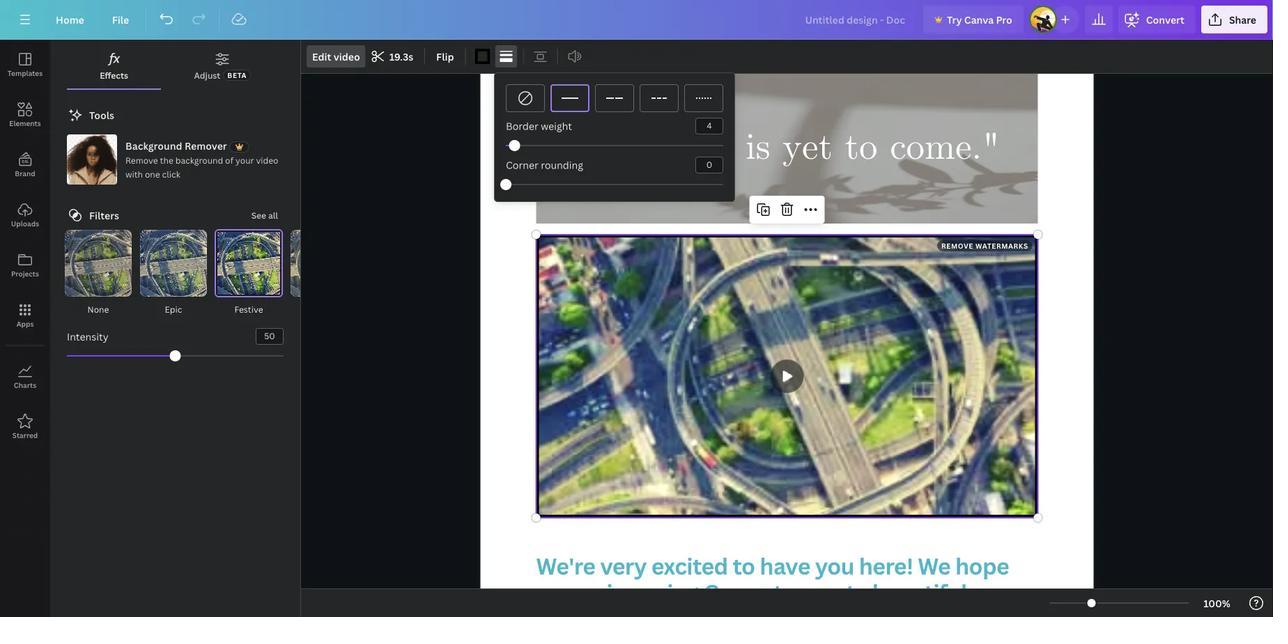 Task type: describe. For each thing, give the bounding box(es) containing it.
file button
[[101, 6, 140, 33]]

we're very excited to have you here! we hope you enjoy using canva to create beautiful documents.
[[536, 551, 1014, 618]]

tools
[[89, 108, 114, 122]]

Design title text field
[[794, 6, 918, 33]]

the
[[160, 154, 173, 166]]

apps
[[16, 319, 34, 329]]

share button
[[1202, 6, 1268, 33]]

of
[[225, 154, 234, 166]]

Short dashes button
[[640, 84, 679, 112]]

brand
[[15, 169, 35, 178]]

remove the background of your video with one click
[[125, 154, 279, 180]]

festive
[[235, 304, 263, 315]]

try canva pro
[[947, 13, 1013, 26]]

remover
[[185, 139, 227, 152]]

flip button
[[431, 45, 460, 68]]

your
[[236, 154, 254, 166]]

elements
[[9, 119, 41, 128]]

canva inside we're very excited to have you here! we hope you enjoy using canva to create beautiful documents.
[[704, 578, 769, 608]]

flip
[[436, 50, 454, 63]]

canva inside "button"
[[965, 13, 994, 26]]

templates
[[8, 68, 43, 78]]

2 horizontal spatial to
[[845, 124, 878, 173]]

share
[[1230, 13, 1257, 26]]

19.3s
[[389, 50, 413, 63]]

none button
[[63, 229, 133, 317]]

charts button
[[0, 352, 50, 402]]

pro
[[996, 13, 1013, 26]]

edit
[[312, 50, 331, 63]]

best
[[668, 124, 734, 173]]

remove watermarks
[[942, 241, 1029, 251]]

come."
[[890, 124, 1001, 173]]

brand button
[[0, 140, 50, 190]]

with
[[125, 168, 143, 180]]

adjust beta
[[194, 69, 247, 81]]

enjoy
[[580, 578, 638, 608]]

corner rounding
[[506, 159, 583, 172]]

documents.
[[536, 604, 661, 618]]

we
[[918, 551, 951, 581]]

1 horizontal spatial to
[[774, 578, 796, 608]]

yet
[[783, 124, 833, 173]]

watermarks
[[976, 241, 1029, 251]]

convert
[[1147, 13, 1185, 26]]

edit video button
[[307, 45, 366, 68]]

create
[[801, 578, 868, 608]]

weight
[[541, 120, 572, 133]]

file
[[112, 13, 129, 26]]

is
[[746, 124, 771, 173]]

all
[[268, 209, 278, 221]]

try canva pro button
[[924, 6, 1024, 33]]

100%
[[1204, 597, 1231, 610]]

home link
[[45, 6, 95, 33]]

epic button
[[139, 229, 208, 317]]

click
[[162, 168, 180, 180]]

Dots button
[[685, 84, 724, 112]]

100% button
[[1195, 593, 1240, 615]]

background remover
[[125, 139, 227, 152]]

rounding
[[541, 159, 583, 172]]

border
[[506, 120, 539, 133]]

edit video
[[312, 50, 360, 63]]

using
[[643, 578, 699, 608]]

epic
[[165, 304, 182, 315]]

convert button
[[1119, 6, 1196, 33]]

see all button
[[251, 208, 278, 222]]

Corner rounding text field
[[696, 158, 723, 173]]



Task type: vqa. For each thing, say whether or not it's contained in the screenshot.
Have
yes



Task type: locate. For each thing, give the bounding box(es) containing it.
1 horizontal spatial canva
[[965, 13, 994, 26]]

canva
[[965, 13, 994, 26], [704, 578, 769, 608]]

remove for remove watermarks
[[942, 241, 974, 251]]

very
[[600, 551, 647, 581]]

0 vertical spatial remove
[[125, 154, 158, 166]]

home
[[56, 13, 84, 26]]

video
[[334, 50, 360, 63], [256, 154, 279, 166]]

filters
[[89, 209, 119, 222]]

1 vertical spatial canva
[[704, 578, 769, 608]]

uploads
[[11, 219, 39, 228]]

remove
[[125, 154, 158, 166], [942, 241, 974, 251]]

video right edit
[[334, 50, 360, 63]]

border weight
[[506, 120, 572, 133]]

Border weight text field
[[696, 119, 723, 134]]

"the best is yet to come."
[[574, 124, 1001, 173]]

beta
[[228, 70, 247, 80]]

none
[[88, 304, 109, 315]]

to right yet
[[845, 124, 878, 173]]

intensity
[[67, 330, 108, 343]]

1 horizontal spatial remove
[[942, 241, 974, 251]]

0 horizontal spatial to
[[733, 551, 755, 581]]

excited
[[652, 551, 728, 581]]

0 horizontal spatial video
[[256, 154, 279, 166]]

starred
[[12, 431, 38, 440]]

you
[[815, 551, 855, 581], [536, 578, 576, 608]]

1 vertical spatial video
[[256, 154, 279, 166]]

adjust
[[194, 69, 221, 81]]

effects
[[100, 69, 128, 81]]

have
[[760, 551, 811, 581]]

starred button
[[0, 402, 50, 452]]

#000000 image
[[474, 48, 491, 65], [474, 48, 491, 65]]

remove inside remove the background of your video with one click
[[125, 154, 158, 166]]

hope
[[956, 551, 1009, 581]]

1 vertical spatial remove
[[942, 241, 974, 251]]

apps button
[[0, 291, 50, 341]]

try
[[947, 13, 962, 26]]

"the
[[574, 124, 656, 173]]

video right your
[[256, 154, 279, 166]]

Solid button
[[551, 84, 590, 112]]

0 horizontal spatial canva
[[704, 578, 769, 608]]

Intensity text field
[[257, 329, 283, 344]]

see
[[251, 209, 266, 221]]

main menu bar
[[0, 0, 1274, 40]]

you left enjoy
[[536, 578, 576, 608]]

beautiful
[[873, 578, 968, 608]]

charts
[[14, 381, 36, 390]]

see all
[[251, 209, 278, 221]]

to left have
[[733, 551, 755, 581]]

1 horizontal spatial video
[[334, 50, 360, 63]]

elements button
[[0, 90, 50, 140]]

remove inside button
[[942, 241, 974, 251]]

one
[[145, 168, 160, 180]]

0 vertical spatial video
[[334, 50, 360, 63]]

you right have
[[815, 551, 855, 581]]

projects button
[[0, 241, 50, 291]]

to
[[845, 124, 878, 173], [733, 551, 755, 581], [774, 578, 796, 608]]

remove up with
[[125, 154, 158, 166]]

effects button
[[67, 45, 161, 89]]

side panel tab list
[[0, 40, 50, 452]]

remove watermarks button
[[938, 241, 1033, 252]]

1 horizontal spatial you
[[815, 551, 855, 581]]

canva right try at the top
[[965, 13, 994, 26]]

0 vertical spatial canva
[[965, 13, 994, 26]]

canva right using
[[704, 578, 769, 608]]

19.3s button
[[367, 45, 419, 68]]

corner
[[506, 159, 539, 172]]

Long dashes button
[[595, 84, 634, 112]]

background
[[125, 139, 182, 152]]

projects
[[11, 269, 39, 278]]

remove for remove the background of your video with one click
[[125, 154, 158, 166]]

video inside popup button
[[334, 50, 360, 63]]

No border button
[[506, 84, 545, 112]]

background
[[175, 154, 223, 166]]

uploads button
[[0, 190, 50, 241]]

video inside remove the background of your video with one click
[[256, 154, 279, 166]]

here!
[[859, 551, 913, 581]]

we're
[[536, 551, 596, 581]]

0 horizontal spatial you
[[536, 578, 576, 608]]

to left create
[[774, 578, 796, 608]]

remove left "watermarks"
[[942, 241, 974, 251]]

festive button
[[214, 229, 284, 317]]

templates button
[[0, 40, 50, 90]]

0 horizontal spatial remove
[[125, 154, 158, 166]]



